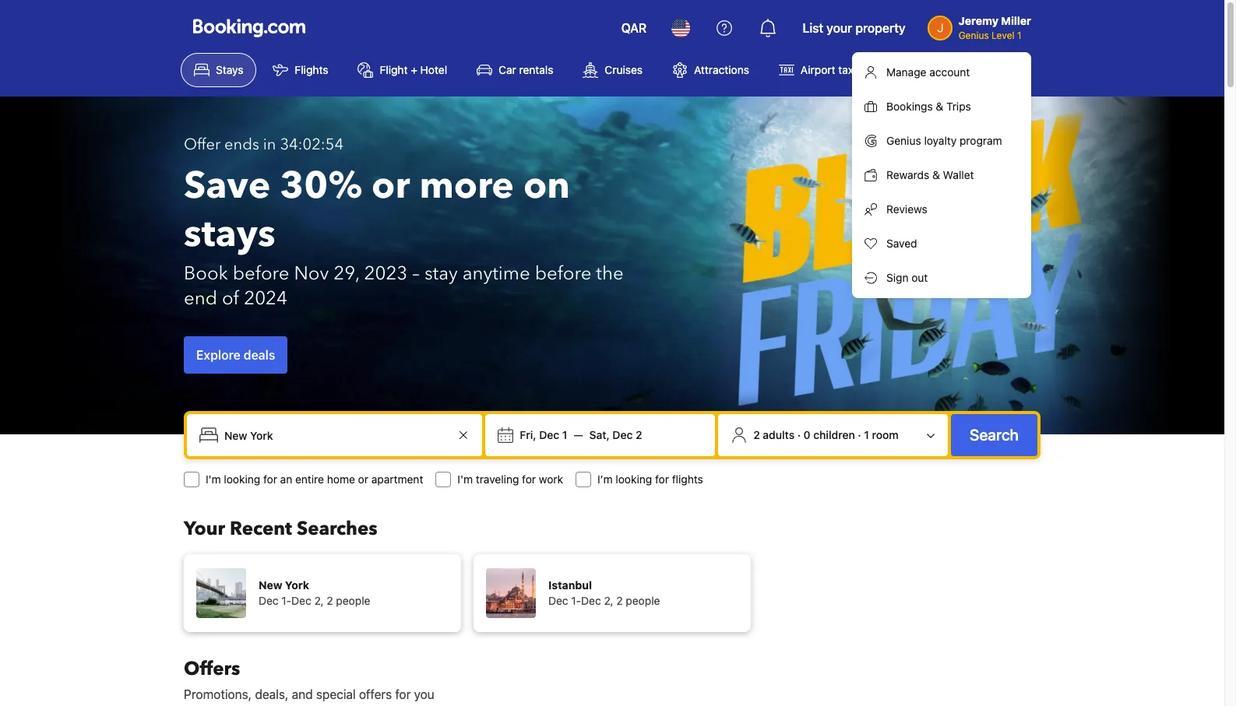 Task type: describe. For each thing, give the bounding box(es) containing it.
more
[[420, 161, 514, 212]]

work
[[539, 473, 563, 486]]

fri, dec 1 button
[[514, 422, 574, 450]]

genius inside jeremy miller genius level 1
[[959, 30, 989, 41]]

attractions
[[694, 63, 749, 76]]

jeremy miller genius level 1
[[959, 14, 1032, 41]]

1- inside istanbul dec 1-dec 2, 2 people
[[571, 594, 581, 608]]

car
[[499, 63, 516, 76]]

1 inside dropdown button
[[864, 429, 869, 442]]

flight + hotel link
[[345, 53, 461, 87]]

cruises
[[605, 63, 643, 76]]

york
[[285, 579, 309, 592]]

fri, dec 1 — sat, dec 2
[[520, 429, 642, 442]]

the
[[596, 261, 624, 287]]

0
[[804, 429, 811, 442]]

istanbul dec 1-dec 2, 2 people
[[549, 579, 660, 608]]

deals,
[[255, 688, 289, 702]]

manage account
[[887, 65, 970, 79]]

sat, dec 2 button
[[583, 422, 649, 450]]

2023
[[364, 261, 408, 287]]

airport
[[801, 63, 836, 76]]

bookings
[[887, 100, 933, 113]]

bookings & trips
[[887, 100, 971, 113]]

& for bookings
[[936, 100, 944, 113]]

reviews
[[887, 203, 928, 216]]

2, inside istanbul dec 1-dec 2, 2 people
[[604, 594, 614, 608]]

–
[[412, 261, 420, 287]]

jeremy
[[959, 14, 999, 27]]

car rentals link
[[464, 53, 567, 87]]

2, inside new york dec 1-dec 2, 2 people
[[314, 594, 324, 608]]

out
[[912, 271, 928, 284]]

account
[[930, 65, 970, 79]]

and
[[292, 688, 313, 702]]

29,
[[334, 261, 360, 287]]

stays link
[[181, 53, 257, 87]]

qar
[[621, 21, 647, 35]]

new
[[259, 579, 282, 592]]

2 adults · 0 children · 1 room button
[[725, 421, 942, 450]]

search button
[[951, 415, 1038, 457]]

end
[[184, 286, 217, 312]]

30%
[[280, 161, 362, 212]]

hotel
[[420, 63, 447, 76]]

ends
[[224, 134, 259, 155]]

looking for i'm
[[616, 473, 652, 486]]

sign out
[[887, 271, 928, 284]]

offer
[[184, 134, 221, 155]]

2 before from the left
[[535, 261, 592, 287]]

deals
[[244, 348, 275, 362]]

list your property link
[[793, 9, 915, 47]]

miller
[[1002, 14, 1032, 27]]

looking for i'm
[[224, 473, 260, 486]]

airport taxis
[[801, 63, 862, 76]]

—
[[574, 429, 583, 442]]

34:02:54
[[280, 134, 344, 155]]

level
[[992, 30, 1015, 41]]

saved
[[887, 237, 917, 250]]

list
[[803, 21, 824, 35]]

trips
[[947, 100, 971, 113]]

for inside the "offers promotions, deals, and special offers for you"
[[395, 688, 411, 702]]

search
[[970, 426, 1019, 444]]

attractions link
[[659, 53, 763, 87]]

1 inside jeremy miller genius level 1
[[1017, 30, 1022, 41]]

flights
[[672, 473, 703, 486]]

rewards
[[887, 168, 930, 182]]

sign
[[887, 271, 909, 284]]

i'm for i'm looking for an entire home or apartment
[[206, 473, 221, 486]]

explore deals link
[[184, 337, 288, 374]]

genius loyalty program link
[[852, 124, 1032, 158]]

your account menu jeremy miller genius level 1 element
[[928, 7, 1038, 43]]

flight + hotel
[[380, 63, 447, 76]]

loyalty
[[924, 134, 957, 147]]

Where are you going? field
[[218, 422, 455, 450]]

stays
[[216, 63, 243, 76]]

promotions,
[[184, 688, 252, 702]]

or for more
[[372, 161, 410, 212]]

rewards & wallet link
[[852, 158, 1032, 192]]

airport taxis link
[[766, 53, 875, 87]]

your recent searches
[[184, 517, 378, 542]]

offer ends in 34:02:54 save 30% or more on stays book before nov 29, 2023 – stay anytime before the end of 2024
[[184, 134, 624, 312]]



Task type: locate. For each thing, give the bounding box(es) containing it.
1 horizontal spatial before
[[535, 261, 592, 287]]

for left you
[[395, 688, 411, 702]]

1 horizontal spatial people
[[626, 594, 660, 608]]

recent
[[230, 517, 292, 542]]

or right home
[[358, 473, 369, 486]]

or right 30%
[[372, 161, 410, 212]]

0 horizontal spatial 1
[[562, 429, 568, 442]]

manage
[[887, 65, 927, 79]]

for left flights
[[655, 473, 669, 486]]

explore
[[196, 348, 241, 362]]

i'm looking for an entire home or apartment
[[206, 473, 423, 486]]

1 horizontal spatial genius
[[959, 30, 989, 41]]

sign out button
[[852, 261, 1032, 295]]

0 horizontal spatial looking
[[224, 473, 260, 486]]

people
[[336, 594, 370, 608], [626, 594, 660, 608]]

your
[[827, 21, 853, 35]]

people inside new york dec 1-dec 2, 2 people
[[336, 594, 370, 608]]

before down stays
[[233, 261, 289, 287]]

i'm left traveling
[[458, 473, 473, 486]]

0 horizontal spatial 1-
[[282, 594, 292, 608]]

0 vertical spatial &
[[936, 100, 944, 113]]

1- down york at the bottom of page
[[282, 594, 292, 608]]

in
[[263, 134, 276, 155]]

genius down jeremy
[[959, 30, 989, 41]]

i'm
[[598, 473, 613, 486]]

children
[[814, 429, 855, 442]]

1 horizontal spatial 2,
[[604, 594, 614, 608]]

before
[[233, 261, 289, 287], [535, 261, 592, 287]]

cruises link
[[570, 53, 656, 87]]

sat,
[[589, 429, 610, 442]]

stay
[[425, 261, 458, 287]]

0 horizontal spatial before
[[233, 261, 289, 287]]

i'm
[[206, 473, 221, 486], [458, 473, 473, 486]]

1 horizontal spatial ·
[[858, 429, 861, 442]]

2 inside istanbul dec 1-dec 2, 2 people
[[617, 594, 623, 608]]

offers promotions, deals, and special offers for you
[[184, 657, 435, 702]]

looking
[[224, 473, 260, 486], [616, 473, 652, 486]]

·
[[798, 429, 801, 442], [858, 429, 861, 442]]

for for work
[[522, 473, 536, 486]]

2 2, from the left
[[604, 594, 614, 608]]

i'm for i'm traveling for work
[[458, 473, 473, 486]]

1 left room at right bottom
[[864, 429, 869, 442]]

1
[[1017, 30, 1022, 41], [562, 429, 568, 442], [864, 429, 869, 442]]

new york dec 1-dec 2, 2 people
[[259, 579, 370, 608]]

bookings & trips link
[[852, 90, 1032, 124]]

looking right i'm on the left bottom of page
[[616, 473, 652, 486]]

searches
[[297, 517, 378, 542]]

1 horizontal spatial or
[[372, 161, 410, 212]]

for for flights
[[655, 473, 669, 486]]

2,
[[314, 594, 324, 608], [604, 594, 614, 608]]

0 horizontal spatial 2,
[[314, 594, 324, 608]]

1 1- from the left
[[282, 594, 292, 608]]

+
[[411, 63, 418, 76]]

program
[[960, 134, 1003, 147]]

2 adults · 0 children · 1 room
[[754, 429, 899, 442]]

0 horizontal spatial people
[[336, 594, 370, 608]]

reviews link
[[852, 192, 1032, 227]]

2
[[636, 429, 642, 442], [754, 429, 760, 442], [327, 594, 333, 608], [617, 594, 623, 608]]

adults
[[763, 429, 795, 442]]

2 looking from the left
[[616, 473, 652, 486]]

2 · from the left
[[858, 429, 861, 442]]

1- inside new york dec 1-dec 2, 2 people
[[282, 594, 292, 608]]

0 horizontal spatial ·
[[798, 429, 801, 442]]

home
[[327, 473, 355, 486]]

· left the 0
[[798, 429, 801, 442]]

nov
[[294, 261, 329, 287]]

book
[[184, 261, 228, 287]]

flights link
[[260, 53, 342, 87]]

of
[[222, 286, 239, 312]]

special
[[316, 688, 356, 702]]

car rentals
[[499, 63, 554, 76]]

& left trips
[[936, 100, 944, 113]]

1 horizontal spatial 1-
[[571, 594, 581, 608]]

istanbul
[[549, 579, 592, 592]]

1 before from the left
[[233, 261, 289, 287]]

1 horizontal spatial looking
[[616, 473, 652, 486]]

save
[[184, 161, 271, 212]]

for for an
[[263, 473, 277, 486]]

or inside 'offer ends in 34:02:54 save 30% or more on stays book before nov 29, 2023 – stay anytime before the end of 2024'
[[372, 161, 410, 212]]

flight
[[380, 63, 408, 76]]

people inside istanbul dec 1-dec 2, 2 people
[[626, 594, 660, 608]]

1 vertical spatial &
[[933, 168, 940, 182]]

i'm looking for flights
[[598, 473, 703, 486]]

0 horizontal spatial genius
[[887, 134, 921, 147]]

before left 'the'
[[535, 261, 592, 287]]

2 inside dropdown button
[[754, 429, 760, 442]]

explore deals
[[196, 348, 275, 362]]

1 i'm from the left
[[206, 473, 221, 486]]

0 horizontal spatial or
[[358, 473, 369, 486]]

1 · from the left
[[798, 429, 801, 442]]

or for apartment
[[358, 473, 369, 486]]

genius loyalty program
[[887, 134, 1003, 147]]

stays
[[184, 209, 275, 260]]

taxis
[[839, 63, 862, 76]]

saved link
[[852, 227, 1032, 261]]

2 horizontal spatial 1
[[1017, 30, 1022, 41]]

& for rewards
[[933, 168, 940, 182]]

looking left an
[[224, 473, 260, 486]]

flights
[[295, 63, 328, 76]]

room
[[872, 429, 899, 442]]

1 vertical spatial or
[[358, 473, 369, 486]]

2 inside new york dec 1-dec 2, 2 people
[[327, 594, 333, 608]]

offers
[[359, 688, 392, 702]]

for left an
[[263, 473, 277, 486]]

your
[[184, 517, 225, 542]]

2024
[[244, 286, 287, 312]]

entire
[[295, 473, 324, 486]]

0 vertical spatial or
[[372, 161, 410, 212]]

anytime
[[463, 261, 530, 287]]

i'm up your
[[206, 473, 221, 486]]

· right children
[[858, 429, 861, 442]]

1 down miller
[[1017, 30, 1022, 41]]

for left work
[[522, 473, 536, 486]]

1 horizontal spatial i'm
[[458, 473, 473, 486]]

& left wallet
[[933, 168, 940, 182]]

1-
[[282, 594, 292, 608], [571, 594, 581, 608]]

1 left —
[[562, 429, 568, 442]]

an
[[280, 473, 292, 486]]

genius up rewards
[[887, 134, 921, 147]]

rentals
[[519, 63, 554, 76]]

apartment
[[371, 473, 423, 486]]

on
[[523, 161, 570, 212]]

0 vertical spatial genius
[[959, 30, 989, 41]]

1- down istanbul
[[571, 594, 581, 608]]

you
[[414, 688, 435, 702]]

2 people from the left
[[626, 594, 660, 608]]

booking.com image
[[193, 19, 305, 37]]

rewards & wallet
[[887, 168, 974, 182]]

fri,
[[520, 429, 537, 442]]

or
[[372, 161, 410, 212], [358, 473, 369, 486]]

0 horizontal spatial i'm
[[206, 473, 221, 486]]

1 people from the left
[[336, 594, 370, 608]]

1 horizontal spatial 1
[[864, 429, 869, 442]]

2 i'm from the left
[[458, 473, 473, 486]]

1 looking from the left
[[224, 473, 260, 486]]

1 2, from the left
[[314, 594, 324, 608]]

wallet
[[943, 168, 974, 182]]

1 vertical spatial genius
[[887, 134, 921, 147]]

i'm traveling for work
[[458, 473, 563, 486]]

2 1- from the left
[[571, 594, 581, 608]]

list your property
[[803, 21, 906, 35]]



Task type: vqa. For each thing, say whether or not it's contained in the screenshot.
Pound to the left
no



